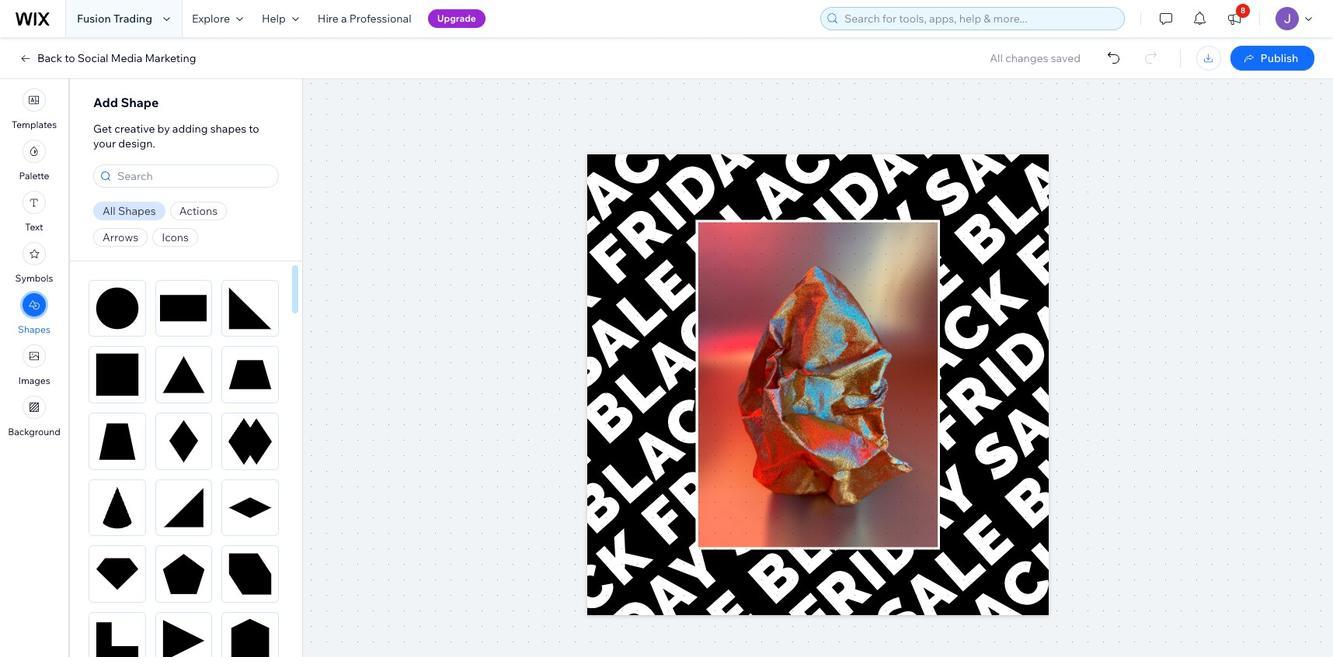Task type: vqa. For each thing, say whether or not it's contained in the screenshot.
topmost Shapes
yes



Task type: describe. For each thing, give the bounding box(es) containing it.
all for all changes saved
[[990, 51, 1003, 65]]

hire a professional
[[318, 12, 411, 26]]

images button
[[18, 345, 50, 387]]

palette button
[[19, 140, 49, 182]]

marketing
[[145, 51, 196, 65]]

fusion
[[77, 12, 111, 26]]

8
[[1241, 5, 1245, 16]]

Search field
[[113, 165, 273, 187]]

a
[[341, 12, 347, 26]]

background
[[8, 426, 60, 438]]

your
[[93, 137, 116, 151]]

images
[[18, 375, 50, 387]]

add shape
[[93, 95, 159, 110]]

actions
[[179, 204, 218, 218]]

all changes saved
[[990, 51, 1081, 65]]

text button
[[23, 191, 46, 233]]

back to social media marketing
[[37, 51, 196, 65]]

Search for tools, apps, help & more... field
[[840, 8, 1119, 30]]

hire a professional link
[[308, 0, 421, 37]]

shape
[[121, 95, 159, 110]]

shapes
[[210, 122, 246, 136]]

help button
[[252, 0, 308, 37]]

back to social media marketing button
[[19, 51, 196, 65]]

background button
[[8, 396, 60, 438]]

creative
[[114, 122, 155, 136]]

explore
[[192, 12, 230, 26]]

social
[[78, 51, 108, 65]]

get creative by adding shapes to your design.
[[93, 122, 259, 151]]

all for all shapes
[[103, 204, 116, 218]]

upgrade
[[437, 12, 476, 24]]

symbols button
[[15, 242, 53, 284]]

8 button
[[1217, 0, 1252, 37]]

menu containing templates
[[0, 84, 68, 443]]



Task type: locate. For each thing, give the bounding box(es) containing it.
0 horizontal spatial all
[[103, 204, 116, 218]]

add
[[93, 95, 118, 110]]

all up arrows
[[103, 204, 116, 218]]

shapes button
[[18, 294, 50, 336]]

upgrade button
[[428, 9, 485, 28]]

to right shapes
[[249, 122, 259, 136]]

icons
[[162, 231, 189, 245]]

0 horizontal spatial shapes
[[18, 324, 50, 336]]

0 vertical spatial to
[[65, 51, 75, 65]]

design.
[[118, 137, 155, 151]]

publish button
[[1231, 46, 1314, 71]]

shapes inside menu
[[18, 324, 50, 336]]

shapes up images button
[[18, 324, 50, 336]]

menu
[[0, 84, 68, 443]]

0 vertical spatial all
[[990, 51, 1003, 65]]

templates
[[12, 119, 57, 131]]

1 vertical spatial to
[[249, 122, 259, 136]]

palette
[[19, 170, 49, 182]]

arrows
[[103, 231, 138, 245]]

adding
[[172, 122, 208, 136]]

symbols
[[15, 273, 53, 284]]

all shapes
[[103, 204, 156, 218]]

all left the changes
[[990, 51, 1003, 65]]

1 vertical spatial shapes
[[18, 324, 50, 336]]

1 horizontal spatial to
[[249, 122, 259, 136]]

saved
[[1051, 51, 1081, 65]]

to
[[65, 51, 75, 65], [249, 122, 259, 136]]

1 horizontal spatial all
[[990, 51, 1003, 65]]

back
[[37, 51, 62, 65]]

help
[[262, 12, 286, 26]]

shapes up arrows
[[118, 204, 156, 218]]

media
[[111, 51, 142, 65]]

all
[[990, 51, 1003, 65], [103, 204, 116, 218]]

hire
[[318, 12, 339, 26]]

trading
[[113, 12, 152, 26]]

templates button
[[12, 89, 57, 131]]

shapes
[[118, 204, 156, 218], [18, 324, 50, 336]]

to right back
[[65, 51, 75, 65]]

0 horizontal spatial to
[[65, 51, 75, 65]]

1 horizontal spatial shapes
[[118, 204, 156, 218]]

professional
[[349, 12, 411, 26]]

by
[[157, 122, 170, 136]]

1 vertical spatial all
[[103, 204, 116, 218]]

changes
[[1005, 51, 1048, 65]]

get
[[93, 122, 112, 136]]

publish
[[1261, 51, 1298, 65]]

0 vertical spatial shapes
[[118, 204, 156, 218]]

to inside the get creative by adding shapes to your design.
[[249, 122, 259, 136]]

fusion trading
[[77, 12, 152, 26]]

text
[[25, 221, 43, 233]]



